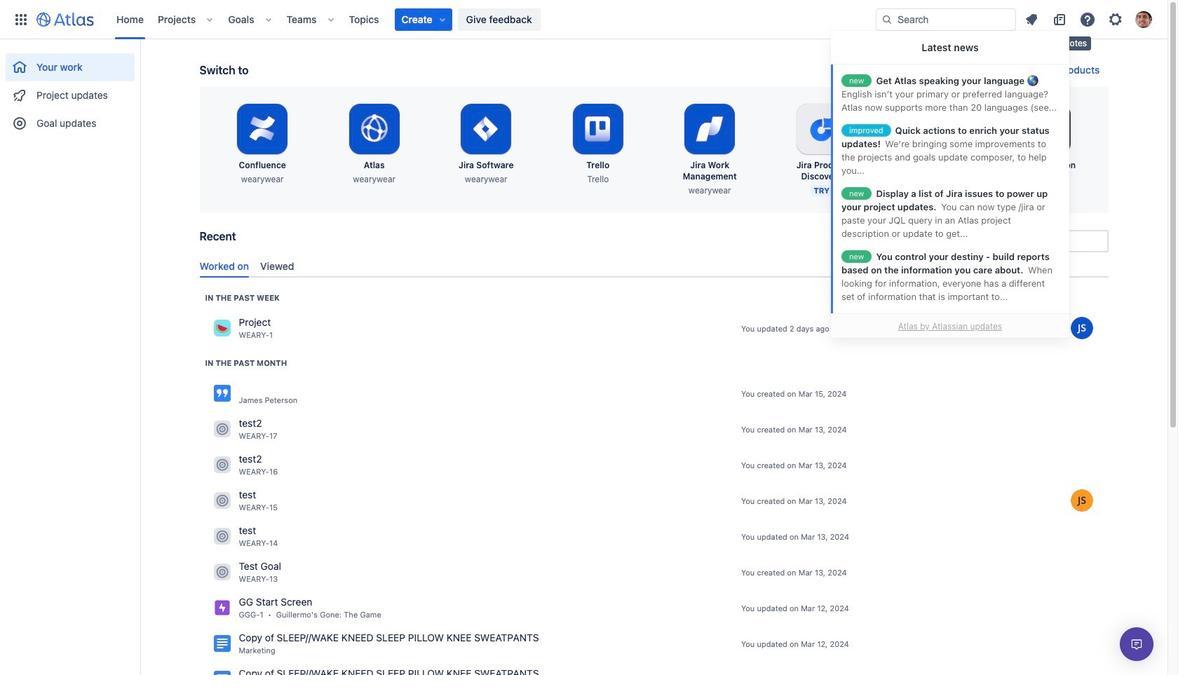 Task type: describe. For each thing, give the bounding box(es) containing it.
search image
[[881, 14, 893, 25]]

4 townsquare image from the top
[[214, 564, 230, 581]]

2 heading from the top
[[205, 358, 287, 369]]

1 confluence image from the top
[[214, 385, 230, 402]]

help image
[[1079, 11, 1096, 28]]

jira image
[[214, 600, 230, 617]]

confluence image
[[214, 636, 230, 652]]



Task type: locate. For each thing, give the bounding box(es) containing it.
open intercom messenger image
[[1128, 636, 1145, 653]]

0 vertical spatial confluence image
[[214, 385, 230, 402]]

Filter by title field
[[985, 231, 1107, 251]]

1 heading from the top
[[205, 292, 280, 304]]

confluence image
[[214, 385, 230, 402], [214, 671, 230, 675]]

account image
[[1135, 11, 1152, 28]]

settings image
[[1028, 112, 1062, 146]]

townsquare image
[[214, 320, 230, 337], [214, 457, 230, 474]]

banner
[[0, 0, 1167, 39]]

1 townsquare image from the top
[[214, 421, 230, 438]]

top element
[[8, 0, 876, 39]]

1 vertical spatial confluence image
[[214, 671, 230, 675]]

Search field
[[876, 8, 1016, 31]]

townsquare image
[[214, 421, 230, 438], [214, 492, 230, 509], [214, 528, 230, 545], [214, 564, 230, 581]]

group
[[6, 39, 135, 142]]

2 confluence image from the top
[[214, 671, 230, 675]]

switch to... image
[[13, 11, 29, 28]]

1 townsquare image from the top
[[214, 320, 230, 337]]

3 townsquare image from the top
[[214, 528, 230, 545]]

settings image
[[1107, 11, 1124, 28]]

0 vertical spatial heading
[[205, 292, 280, 304]]

2 townsquare image from the top
[[214, 492, 230, 509]]

tooltip
[[1027, 36, 1091, 50]]

1 vertical spatial heading
[[205, 358, 287, 369]]

0 vertical spatial townsquare image
[[214, 320, 230, 337]]

1 vertical spatial townsquare image
[[214, 457, 230, 474]]

tab list
[[194, 254, 1114, 278]]

2 townsquare image from the top
[[214, 457, 230, 474]]

heading
[[205, 292, 280, 304], [205, 358, 287, 369]]

None search field
[[876, 8, 1016, 31]]

notifications image
[[1023, 11, 1040, 28]]



Task type: vqa. For each thing, say whether or not it's contained in the screenshot.
text box on the top of page
no



